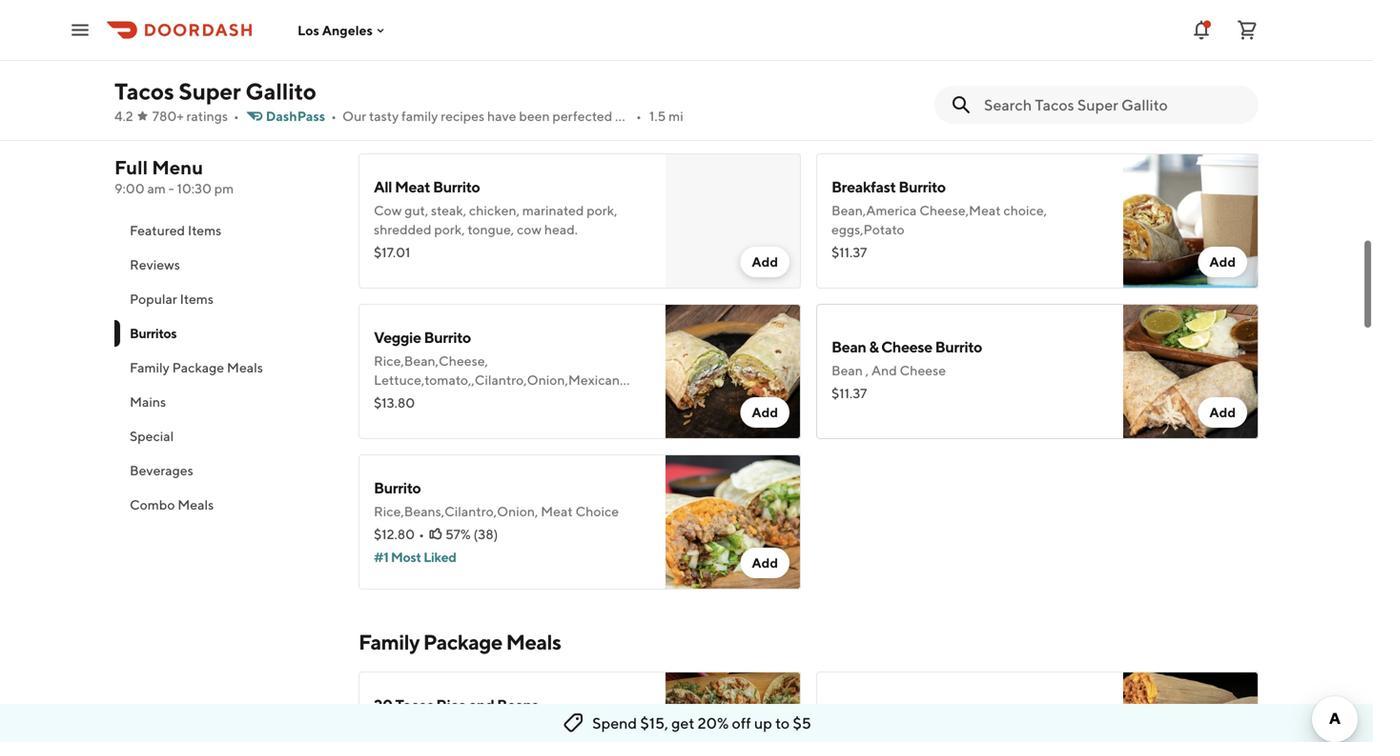 Task type: locate. For each thing, give the bounding box(es) containing it.
1 horizontal spatial special
[[832, 90, 874, 106]]

tacos
[[114, 78, 174, 105], [395, 697, 434, 715], [393, 721, 428, 737]]

cow
[[374, 203, 402, 218]]

Item Search search field
[[984, 94, 1243, 115]]

0 vertical spatial meals
[[227, 360, 263, 376]]

package up 20 tacos rice and beans 20 tacos with cilantro and onion  rice and beans
[[423, 630, 502, 655]]

and up "cilantro"
[[469, 697, 494, 715]]

breakfast burrito image
[[1123, 154, 1259, 289]]

sauce inside breaded shrimp,rice,cabbage,tomato,onion,cilantro,corn,and special sauce
[[876, 90, 913, 106]]

1 $11.37 from the top
[[832, 245, 867, 260]]

shrimp burrito image
[[1123, 3, 1259, 138]]

dashpass •
[[266, 108, 337, 124]]

2 $11.37 from the top
[[832, 386, 867, 401]]

package up the mains button
[[172, 360, 224, 376]]

0 vertical spatial package
[[172, 360, 224, 376]]

4.2
[[114, 108, 133, 124]]

family up mains
[[130, 360, 170, 376]]

0 vertical spatial 20
[[374, 697, 393, 715]]

package inside "button"
[[172, 360, 224, 376]]

family inside family package meals "button"
[[130, 360, 170, 376]]

meat
[[395, 178, 430, 196], [541, 504, 573, 520]]

0 vertical spatial family package meals
[[130, 360, 263, 376]]

tacos left with at the bottom
[[393, 721, 428, 737]]

2 vertical spatial tacos
[[393, 721, 428, 737]]

1 horizontal spatial pork,
[[587, 203, 617, 218]]

burrito up the rice,bean,cheese,
[[424, 329, 471, 347]]

family package meals up the mains button
[[130, 360, 263, 376]]

1 vertical spatial cheese
[[900, 363, 946, 379]]

0 vertical spatial tacos
[[114, 78, 174, 105]]

all meat burrito cow gut, steak, chicken, marinated pork, shredded pork, tongue, cow head. $17.01
[[374, 178, 617, 260]]

beans
[[497, 697, 538, 715], [374, 740, 411, 743]]

rice,beans,cilantro,onion,
[[374, 504, 538, 520]]

0 vertical spatial cheese
[[881, 338, 932, 356]]

1 breaded from the left
[[374, 52, 426, 68]]

pork, down steak,
[[434, 222, 465, 237]]

&
[[869, 338, 879, 356]]

burrito inside fish burrito breaded fish,rice,cabbage,tomato,onion,cilantro,corn,and special sauce
[[405, 27, 452, 45]]

2 bean from the top
[[832, 363, 863, 379]]

0 vertical spatial pork,
[[587, 203, 617, 218]]

breaded
[[374, 52, 426, 68], [832, 52, 884, 68]]

steak,
[[431, 203, 466, 218]]

0 horizontal spatial breaded
[[374, 52, 426, 68]]

bean
[[832, 338, 866, 356], [832, 363, 863, 379]]

gut,
[[405, 203, 428, 218]]

meat up gut,
[[395, 178, 430, 196]]

add button for burrito
[[1198, 398, 1247, 428]]

0 vertical spatial items
[[188, 223, 221, 238]]

family down "#1"
[[359, 630, 419, 655]]

combo
[[130, 497, 175, 513]]

0 horizontal spatial sauce
[[419, 90, 456, 106]]

0 horizontal spatial pork,
[[434, 222, 465, 237]]

1 vertical spatial meals
[[178, 497, 214, 513]]

0 horizontal spatial family
[[130, 360, 170, 376]]

fish
[[374, 27, 402, 45]]

burrito right '&'
[[935, 338, 982, 356]]

special up the breakfast
[[832, 90, 874, 106]]

items up the reviews button
[[188, 223, 221, 238]]

$17.01
[[374, 245, 410, 260]]

all meat burrito image
[[666, 154, 801, 289]]

0 vertical spatial beans
[[497, 697, 538, 715]]

sauce
[[419, 90, 456, 106], [876, 90, 913, 106]]

meat left choice
[[541, 504, 573, 520]]

burrito right 'fish'
[[405, 27, 452, 45]]

breakfast burrito bean,america cheese,meat choice, eggs,potato $11.37
[[832, 178, 1047, 260]]

1 horizontal spatial meals
[[227, 360, 263, 376]]

fish burrito image
[[666, 3, 801, 138]]

popular
[[130, 291, 177, 307]]

family package meals up 20 tacos rice and beans 20 tacos with cilantro and onion  rice and beans
[[359, 630, 561, 655]]

meat inside burrito rice,beans,cilantro,onion, meat choice
[[541, 504, 573, 520]]

items for popular items
[[180, 291, 214, 307]]

1 vertical spatial package
[[423, 630, 502, 655]]

mi
[[669, 108, 683, 124]]

burrito up steak,
[[433, 178, 480, 196]]

0 vertical spatial bean
[[832, 338, 866, 356]]

burrito rice,beans,cilantro,onion, meat choice
[[374, 479, 619, 520]]

cheese right and
[[900, 363, 946, 379]]

tacos up the 4.2
[[114, 78, 174, 105]]

meals up the mains button
[[227, 360, 263, 376]]

1 horizontal spatial family package meals
[[359, 630, 561, 655]]

meals inside "button"
[[227, 360, 263, 376]]

meals right combo
[[178, 497, 214, 513]]

cheese up and
[[881, 338, 932, 356]]

bean,america
[[832, 203, 917, 218]]

breaded inside breaded shrimp,rice,cabbage,tomato,onion,cilantro,corn,and special sauce
[[832, 52, 884, 68]]

spend
[[592, 715, 637, 733]]

0 vertical spatial meat
[[395, 178, 430, 196]]

$15,
[[640, 715, 668, 733]]

$12.80
[[374, 527, 415, 543]]

and right cream,
[[448, 391, 471, 407]]

choice,
[[1004, 203, 1047, 218]]

dashpass
[[266, 108, 325, 124]]

special inside breaded shrimp,rice,cabbage,tomato,onion,cilantro,corn,and special sauce
[[832, 90, 874, 106]]

notification bell image
[[1190, 19, 1213, 41]]

and
[[448, 391, 471, 407], [469, 697, 494, 715], [508, 721, 531, 737], [601, 721, 624, 737]]

20%
[[698, 715, 729, 733]]

chicken,
[[469, 203, 520, 218]]

burrito image
[[666, 455, 801, 590]]

1 vertical spatial $11.37
[[832, 386, 867, 401]]

burrito
[[405, 27, 452, 45], [433, 178, 480, 196], [899, 178, 946, 196], [424, 329, 471, 347], [935, 338, 982, 356], [374, 479, 421, 497]]

fish,rice,cabbage,tomato,onion,cilantro,corn,and
[[374, 71, 687, 87]]

meals
[[227, 360, 263, 376], [178, 497, 214, 513], [506, 630, 561, 655]]

0 items, open order cart image
[[1236, 19, 1259, 41]]

burrito up $12.80 • at bottom left
[[374, 479, 421, 497]]

burrito inside all meat burrito cow gut, steak, chicken, marinated pork, shredded pork, tongue, cow head. $17.01
[[433, 178, 480, 196]]

veggie
[[374, 329, 421, 347]]

$11.37 down eggs,potato
[[832, 245, 867, 260]]

1 vertical spatial 20
[[374, 721, 391, 737]]

add button for lettuce,tomato,,cilantro,onion,mexican
[[740, 398, 790, 428]]

1 special from the left
[[374, 90, 416, 106]]

open menu image
[[69, 19, 92, 41]]

0 horizontal spatial family package meals
[[130, 360, 263, 376]]

rice up with at the bottom
[[436, 697, 466, 715]]

meals up 20 tacos rice and beans 20 tacos with cilantro and onion  rice and beans
[[506, 630, 561, 655]]

full
[[114, 156, 148, 179]]

0 horizontal spatial package
[[172, 360, 224, 376]]

reviews button
[[114, 248, 336, 282]]

0 horizontal spatial beans
[[374, 740, 411, 743]]

0 horizontal spatial special
[[374, 90, 416, 106]]

lettuce,tomato,,cilantro,onion,mexican
[[374, 372, 620, 388]]

items
[[188, 223, 221, 238], [180, 291, 214, 307]]

rice right onion
[[571, 721, 598, 737]]

pork, right "marinated"
[[587, 203, 617, 218]]

1 vertical spatial meat
[[541, 504, 573, 520]]

0 horizontal spatial rice
[[436, 697, 466, 715]]

burrito inside "breakfast burrito bean,america cheese,meat choice, eggs,potato $11.37"
[[899, 178, 946, 196]]

$11.37 inside "breakfast burrito bean,america cheese,meat choice, eggs,potato $11.37"
[[832, 245, 867, 260]]

2 20 from the top
[[374, 721, 391, 737]]

burrito inside bean & cheese burrito bean , and cheese $11.37
[[935, 338, 982, 356]]

family package meals button
[[114, 351, 336, 385]]

special
[[374, 90, 416, 106], [832, 90, 874, 106]]

1 vertical spatial pork,
[[434, 222, 465, 237]]

full menu 9:00 am - 10:30 pm
[[114, 156, 234, 196]]

fish burrito breaded fish,rice,cabbage,tomato,onion,cilantro,corn,and special sauce
[[374, 27, 687, 106]]

0 horizontal spatial meals
[[178, 497, 214, 513]]

1 vertical spatial items
[[180, 291, 214, 307]]

special down 'fish'
[[374, 90, 416, 106]]

add for cheese,meat
[[1210, 254, 1236, 270]]

2 breaded from the left
[[832, 52, 884, 68]]

2 horizontal spatial meals
[[506, 630, 561, 655]]

2 sauce from the left
[[876, 90, 913, 106]]

tacos up with at the bottom
[[395, 697, 434, 715]]

1 vertical spatial family package meals
[[359, 630, 561, 655]]

1 horizontal spatial meat
[[541, 504, 573, 520]]

1 horizontal spatial sauce
[[876, 90, 913, 106]]

$11.37 down ,
[[832, 386, 867, 401]]

57% (38)
[[445, 527, 498, 543]]

1 vertical spatial family
[[359, 630, 419, 655]]

$11.37 inside bean & cheese burrito bean , and cheese $11.37
[[832, 386, 867, 401]]

add button
[[740, 247, 790, 277], [1198, 247, 1247, 277], [740, 398, 790, 428], [1198, 398, 1247, 428], [740, 548, 790, 579]]

cheese
[[881, 338, 932, 356], [900, 363, 946, 379]]

1 vertical spatial beans
[[374, 740, 411, 743]]

1 horizontal spatial breaded
[[832, 52, 884, 68]]

1 vertical spatial bean
[[832, 363, 863, 379]]

1 sauce from the left
[[419, 90, 456, 106]]

rice
[[436, 697, 466, 715], [571, 721, 598, 737]]

most
[[391, 550, 421, 565]]

items right popular
[[180, 291, 214, 307]]

super
[[179, 78, 241, 105]]

bean left ,
[[832, 363, 863, 379]]

0 vertical spatial $11.37
[[832, 245, 867, 260]]

package
[[172, 360, 224, 376], [423, 630, 502, 655]]

2 special from the left
[[832, 90, 874, 106]]

add for burrito
[[1210, 405, 1236, 421]]

•
[[234, 108, 239, 124], [331, 108, 337, 124], [636, 108, 642, 124], [419, 527, 424, 543]]

los angeles button
[[298, 22, 388, 38]]

(38)
[[473, 527, 498, 543]]

gallito
[[245, 78, 316, 105]]

tongue,
[[468, 222, 514, 237]]

1 bean from the top
[[832, 338, 866, 356]]

1 horizontal spatial rice
[[571, 721, 598, 737]]

add
[[752, 254, 778, 270], [1210, 254, 1236, 270], [752, 405, 778, 421], [1210, 405, 1236, 421], [752, 555, 778, 571]]

0 horizontal spatial meat
[[395, 178, 430, 196]]

0 vertical spatial family
[[130, 360, 170, 376]]

bean left '&'
[[832, 338, 866, 356]]

$11.37
[[832, 245, 867, 260], [832, 386, 867, 401]]

add button for cheese,meat
[[1198, 247, 1247, 277]]

burrito up cheese,meat
[[899, 178, 946, 196]]

and
[[871, 363, 897, 379]]

1.5
[[649, 108, 666, 124]]

1 20 from the top
[[374, 697, 393, 715]]

• 1.5 mi
[[636, 108, 683, 124]]

sour
[[374, 391, 402, 407]]

add for cow
[[752, 254, 778, 270]]

1 vertical spatial tacos
[[395, 697, 434, 715]]

shrimp,rice,cabbage,tomato,onion,cilantro,corn,and
[[832, 71, 1163, 87]]

spend $15, get 20% off up to $5
[[592, 715, 811, 733]]

burritos
[[130, 326, 177, 341]]



Task type: describe. For each thing, give the bounding box(es) containing it.
and left onion
[[508, 721, 531, 737]]

tacos super gallito
[[114, 78, 316, 105]]

veggie burrito rice,bean,cheese, lettuce,tomato,,cilantro,onion,mexican sour cream, and avocado
[[374, 329, 620, 407]]

featured items
[[130, 223, 221, 238]]

burrito inside veggie burrito rice,bean,cheese, lettuce,tomato,,cilantro,onion,mexican sour cream, and avocado
[[424, 329, 471, 347]]

9:00
[[114, 181, 145, 196]]

cilantro
[[460, 721, 506, 737]]

off
[[732, 715, 751, 733]]

burrito inside burrito rice,beans,cilantro,onion, meat choice
[[374, 479, 421, 497]]

meat inside all meat burrito cow gut, steak, chicken, marinated pork, shredded pork, tongue, cow head. $17.01
[[395, 178, 430, 196]]

head.
[[544, 222, 578, 237]]

cheese,meat
[[919, 203, 1001, 218]]

,
[[866, 363, 869, 379]]

1 horizontal spatial package
[[423, 630, 502, 655]]

add button for cow
[[740, 247, 790, 277]]

20 tacos rice and beans image
[[666, 672, 801, 743]]

pm
[[214, 181, 234, 196]]

up
[[754, 715, 772, 733]]

beverages
[[130, 463, 193, 479]]

#1 most liked
[[374, 550, 456, 565]]

popular items
[[130, 291, 214, 307]]

am
[[147, 181, 166, 196]]

beverages button
[[114, 454, 336, 488]]

breaded shrimp,rice,cabbage,tomato,onion,cilantro,corn,and special sauce
[[832, 52, 1163, 106]]

2 vertical spatial meals
[[506, 630, 561, 655]]

1 horizontal spatial beans
[[497, 697, 538, 715]]

combo meals
[[130, 497, 214, 513]]

780+ ratings •
[[152, 108, 239, 124]]

10:30
[[177, 181, 212, 196]]

• right dashpass at the left top
[[331, 108, 337, 124]]

mains button
[[114, 385, 336, 420]]

#1
[[374, 550, 389, 565]]

cow
[[517, 222, 542, 237]]

special button
[[114, 420, 336, 454]]

all
[[374, 178, 392, 196]]

meals inside button
[[178, 497, 214, 513]]

with
[[431, 721, 457, 737]]

780+
[[152, 108, 184, 124]]

$12.80 •
[[374, 527, 424, 543]]

menu
[[152, 156, 203, 179]]

bean & cheese burrito image
[[1123, 304, 1259, 440]]

popular items button
[[114, 282, 336, 317]]

• left "1.5"
[[636, 108, 642, 124]]

los angeles
[[298, 22, 373, 38]]

and left $15,
[[601, 721, 624, 737]]

reviews
[[130, 257, 180, 273]]

sauce inside fish burrito breaded fish,rice,cabbage,tomato,onion,cilantro,corn,and special sauce
[[419, 90, 456, 106]]

20 tacos rice and beans 20 tacos with cilantro and onion  rice and beans
[[374, 697, 624, 743]]

choice
[[575, 504, 619, 520]]

1 horizontal spatial family
[[359, 630, 419, 655]]

-
[[168, 181, 174, 196]]

eggs,potato
[[832, 222, 905, 237]]

$13.80
[[374, 395, 415, 411]]

onion
[[534, 721, 568, 737]]

special inside fish burrito breaded fish,rice,cabbage,tomato,onion,cilantro,corn,and special sauce
[[374, 90, 416, 106]]

0 vertical spatial rice
[[436, 697, 466, 715]]

los
[[298, 22, 319, 38]]

items for featured items
[[188, 223, 221, 238]]

combo meals button
[[114, 488, 336, 523]]

• right ratings
[[234, 108, 239, 124]]

breakfast
[[832, 178, 896, 196]]

rice,bean,cheese,
[[374, 353, 488, 369]]

liked
[[424, 550, 456, 565]]

family package meals inside "button"
[[130, 360, 263, 376]]

special
[[130, 429, 174, 444]]

1 vertical spatial rice
[[571, 721, 598, 737]]

breaded inside fish burrito breaded fish,rice,cabbage,tomato,onion,cilantro,corn,and special sauce
[[374, 52, 426, 68]]

1 dozen of tamales image
[[1123, 672, 1259, 743]]

angeles
[[322, 22, 373, 38]]

to
[[775, 715, 790, 733]]

get
[[671, 715, 695, 733]]

add for lettuce,tomato,,cilantro,onion,mexican
[[752, 405, 778, 421]]

ratings
[[186, 108, 228, 124]]

featured
[[130, 223, 185, 238]]

veggie burrito image
[[666, 304, 801, 440]]

cream,
[[405, 391, 445, 407]]

avocado
[[474, 391, 527, 407]]

$5
[[793, 715, 811, 733]]

marinated
[[522, 203, 584, 218]]

featured items button
[[114, 214, 336, 248]]

bean & cheese burrito bean , and cheese $11.37
[[832, 338, 982, 401]]

• up #1 most liked
[[419, 527, 424, 543]]

and inside veggie burrito rice,bean,cheese, lettuce,tomato,,cilantro,onion,mexican sour cream, and avocado
[[448, 391, 471, 407]]

57%
[[445, 527, 471, 543]]

shredded
[[374, 222, 432, 237]]

mains
[[130, 394, 166, 410]]



Task type: vqa. For each thing, say whether or not it's contained in the screenshot.
'Sweet & Spicy Chicken Sausage Doshirak' image at the bottom of page
no



